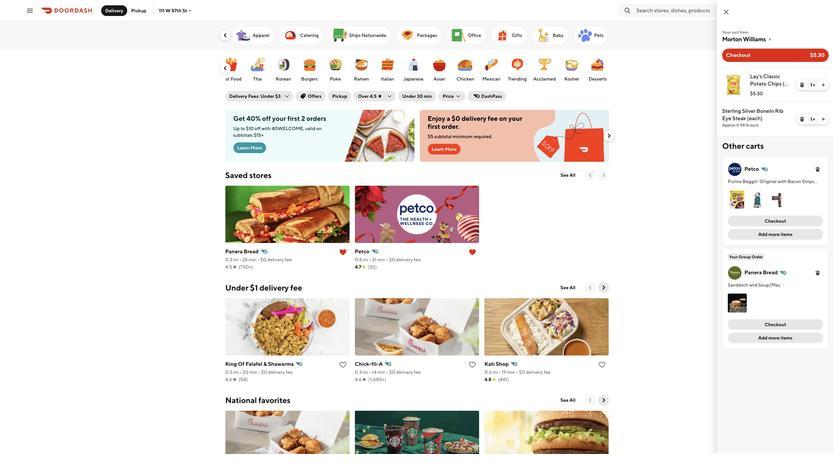 Task type: locate. For each thing, give the bounding box(es) containing it.
order
[[752, 255, 763, 260]]

desserts
[[589, 76, 607, 82]]

your cart from
[[723, 30, 749, 35]]

0 horizontal spatial pickup button
[[127, 5, 150, 16]]

1 vertical spatial checkout link
[[728, 320, 824, 330]]

all
[[570, 173, 576, 178], [570, 285, 576, 291], [570, 398, 576, 403]]

previous button of carousel image for saved stores
[[587, 172, 594, 179]]

gifts image
[[495, 27, 511, 43]]

your
[[723, 30, 731, 35], [730, 255, 738, 260]]

3 see all from the top
[[561, 398, 576, 403]]

italian
[[381, 76, 394, 82]]

0 horizontal spatial 4.6
[[225, 377, 232, 382]]

burgers
[[301, 76, 318, 82]]

0 horizontal spatial click to remove this store from your saved list image
[[339, 249, 347, 257]]

0 horizontal spatial 4.5
[[225, 265, 232, 270]]

0 vertical spatial ×
[[813, 82, 816, 88]]

0 horizontal spatial panera
[[225, 249, 243, 255]]

• right 31
[[386, 257, 388, 263]]

list
[[717, 67, 835, 137]]

other
[[723, 141, 745, 151]]

petco up the 0.8 at the left of page
[[355, 249, 370, 255]]

1 horizontal spatial 4.5
[[370, 94, 377, 99]]

1 vertical spatial delivery
[[229, 94, 247, 99]]

learn more button down subtotal
[[428, 144, 461, 155]]

learn down subtotals
[[237, 145, 250, 151]]

national favorites link
[[225, 395, 291, 406]]

learn more for a
[[432, 147, 457, 152]]

0 vertical spatial more
[[769, 232, 780, 237]]

2 vertical spatial checkout
[[765, 322, 787, 328]]

2 vertical spatial all
[[570, 398, 576, 403]]

$​0 right 19
[[519, 370, 525, 375]]

trending link
[[506, 53, 529, 84]]

1 vertical spatial 1 ×
[[811, 117, 816, 122]]

saved stores
[[225, 171, 272, 180]]

1 vertical spatial $5.30
[[751, 91, 763, 96]]

up to $10 off with 40welcome, valid on subtotals $15+
[[233, 126, 322, 138]]

poke
[[330, 76, 341, 82]]

your
[[272, 115, 286, 122], [509, 115, 523, 122]]

0 horizontal spatial learn
[[237, 145, 250, 151]]

• left the 28
[[239, 257, 241, 263]]

click to remove this store from your saved list image
[[339, 249, 347, 257], [469, 249, 477, 257]]

delivery
[[462, 115, 487, 122], [267, 257, 284, 263], [396, 257, 413, 263], [260, 283, 289, 293], [268, 370, 285, 375], [396, 370, 413, 375], [526, 370, 543, 375]]

sandwich and soup/mac
[[728, 283, 781, 288]]

4.6 down 0.5
[[225, 377, 232, 382]]

1 vertical spatial ×
[[813, 117, 816, 122]]

•
[[239, 257, 241, 263], [258, 257, 260, 263], [369, 257, 371, 263], [386, 257, 388, 263], [240, 370, 242, 375], [258, 370, 260, 375], [369, 370, 371, 375], [386, 370, 388, 375], [499, 370, 501, 375], [516, 370, 518, 375]]

items for 1st add more items link from the top of the page
[[781, 232, 793, 237]]

1 vertical spatial see all link
[[557, 283, 580, 293]]

baby link
[[533, 27, 568, 44]]

youly corduroy dog vest (xxs) image
[[749, 190, 768, 209]]

ships
[[349, 33, 361, 38]]

off up with
[[262, 115, 271, 122]]

min right 19
[[508, 370, 515, 375]]

learn more button
[[233, 143, 266, 153], [428, 144, 461, 155]]

next button of carousel image for national favorites
[[601, 397, 607, 404]]

to
[[241, 126, 245, 131]]

1 horizontal spatial panera
[[745, 270, 762, 276]]

delivery for delivery
[[105, 8, 123, 13]]

0.3 left the 28
[[225, 257, 232, 263]]

mi left the 28
[[233, 257, 239, 263]]

1 see all link from the top
[[557, 170, 580, 181]]

previous button of carousel image for national favorites
[[587, 397, 594, 404]]

next button of carousel image
[[606, 133, 613, 139], [601, 285, 607, 291], [601, 397, 607, 404]]

learn for get 40% off your first 2 orders
[[237, 145, 250, 151]]

0 horizontal spatial pickup
[[131, 8, 146, 13]]

1 add more items button from the top
[[728, 229, 824, 240]]

checkout
[[727, 52, 751, 58], [765, 219, 787, 224], [765, 322, 787, 328]]

1 horizontal spatial 4.6
[[355, 377, 362, 382]]

panera bread up sandwich and soup/mac
[[745, 270, 778, 276]]

0 vertical spatial checkout link
[[728, 216, 824, 227]]

click to add this store to your saved list image
[[339, 361, 347, 369], [599, 361, 607, 369]]

purina beggin' original with bacon strips dog treats (25 oz) image
[[728, 190, 747, 209]]

0 horizontal spatial more
[[251, 145, 262, 151]]

1 1 × from the top
[[811, 82, 816, 88]]

1 horizontal spatial more
[[445, 147, 457, 152]]

fil-
[[372, 361, 379, 367]]

shop
[[496, 361, 509, 367]]

delivery right $0
[[462, 115, 487, 122]]

1 horizontal spatial your
[[509, 115, 523, 122]]

2 1 × from the top
[[811, 117, 816, 122]]

your group order
[[730, 255, 763, 260]]

0 horizontal spatial off
[[255, 126, 261, 131]]

0 vertical spatial pickup button
[[127, 5, 150, 16]]

more
[[769, 232, 780, 237], [769, 336, 780, 341]]

1 horizontal spatial on
[[499, 115, 507, 122]]

• up (1,600+)
[[386, 370, 388, 375]]

first down enjoy
[[428, 123, 440, 130]]

min right 31
[[378, 257, 385, 263]]

apparel link
[[233, 27, 274, 44]]

delivery right 19
[[526, 370, 543, 375]]

learn more button down subtotals
[[233, 143, 266, 153]]

2 horizontal spatial under
[[402, 94, 416, 99]]

approx
[[723, 123, 736, 128]]

0 vertical spatial remove item from cart image
[[800, 82, 805, 88]]

1 vertical spatial 1
[[811, 117, 813, 122]]

see all link for national favorites
[[557, 395, 580, 406]]

0.3 down chick-
[[355, 370, 362, 375]]

0 vertical spatial 4.5
[[370, 94, 377, 99]]

mi right the 0.8 at the left of page
[[363, 257, 368, 263]]

fee for panera bread
[[285, 257, 292, 263]]

• left 19
[[499, 370, 501, 375]]

0 vertical spatial add one to cart image
[[821, 82, 827, 88]]

4.6 down chick-
[[355, 377, 362, 382]]

1 1 from the top
[[811, 82, 813, 88]]

0 vertical spatial 1 ×
[[811, 82, 816, 88]]

list containing lay's classic potato chips (8 oz)
[[717, 67, 835, 137]]

king of falafel & shawarma
[[225, 361, 294, 367]]

learn more down subtotal
[[432, 147, 457, 152]]

1 horizontal spatial under
[[261, 94, 274, 99]]

under for under $1 delivery fee
[[225, 283, 249, 293]]

under left 30
[[402, 94, 416, 99]]

checkout for first add more items link from the bottom of the page
[[765, 322, 787, 328]]

2 items from the top
[[781, 336, 793, 341]]

panera up the and
[[745, 270, 762, 276]]

bread up the soup/mac at the right of the page
[[763, 270, 778, 276]]

• down king of falafel & shawarma on the bottom left of page
[[258, 370, 260, 375]]

2 click to remove this store from your saved list image from the left
[[469, 249, 477, 257]]

× for first add one to cart "image" from the top of the page
[[813, 82, 816, 88]]

$10
[[246, 126, 254, 131]]

delivery inside button
[[105, 8, 123, 13]]

min right 20
[[250, 370, 257, 375]]

min right the 28
[[249, 257, 257, 263]]

off up $15+
[[255, 126, 261, 131]]

panera bread
[[225, 249, 259, 255], [745, 270, 778, 276]]

under left $3
[[261, 94, 274, 99]]

1 horizontal spatial 0.3
[[355, 370, 362, 375]]

0 vertical spatial first
[[288, 115, 300, 122]]

1 click to add this store to your saved list image from the left
[[339, 361, 347, 369]]

1 click to remove this store from your saved list image from the left
[[339, 249, 347, 257]]

• right the 28
[[258, 257, 260, 263]]

1 remove item from cart image from the top
[[800, 82, 805, 88]]

111
[[159, 8, 165, 13]]

minimum
[[453, 134, 473, 139]]

delivery right 14
[[396, 370, 413, 375]]

2 see all link from the top
[[557, 283, 580, 293]]

1 horizontal spatial off
[[262, 115, 271, 122]]

(52)
[[368, 265, 377, 270]]

1 horizontal spatial learn more
[[432, 147, 457, 152]]

1 add from the top
[[759, 232, 768, 237]]

2 see from the top
[[561, 285, 569, 291]]

under left the $1
[[225, 283, 249, 293]]

delivery right 31
[[396, 257, 413, 263]]

acclaimed link
[[532, 53, 558, 84]]

1 vertical spatial add more items
[[759, 336, 793, 341]]

2 your from the left
[[509, 115, 523, 122]]

click to add this store to your saved list image
[[469, 361, 477, 369]]

30
[[417, 94, 423, 99]]

0 vertical spatial bread
[[244, 249, 259, 255]]

mi right the 0.6
[[493, 370, 498, 375]]

40welcome,
[[272, 126, 305, 131]]

1 × from the top
[[813, 82, 816, 88]]

pickup left 111
[[131, 8, 146, 13]]

2 vertical spatial see all link
[[557, 395, 580, 406]]

1 vertical spatial see all
[[561, 285, 576, 291]]

2 × from the top
[[813, 117, 816, 122]]

3 see all link from the top
[[557, 395, 580, 406]]

2 all from the top
[[570, 285, 576, 291]]

sandwich and soup/mac image
[[728, 294, 747, 313]]

previous button of carousel image
[[222, 32, 229, 39]]

pickup button down poke
[[328, 91, 351, 102]]

mi right 0.5
[[234, 370, 239, 375]]

0.3 mi • 14 min • $​0 delivery fee
[[355, 370, 421, 375]]

$​0 for chick-fil-a
[[389, 370, 395, 375]]

over
[[358, 94, 369, 99]]

mi for panera bread
[[233, 257, 239, 263]]

2 click to add this store to your saved list image from the left
[[599, 361, 607, 369]]

add
[[759, 232, 768, 237], [759, 336, 768, 341]]

1 add one to cart image from the top
[[821, 82, 827, 88]]

click to remove this store from your saved list image for petco
[[469, 249, 477, 257]]

0 vertical spatial next button of carousel image
[[606, 133, 613, 139]]

2 checkout link from the top
[[728, 320, 824, 330]]

3 all from the top
[[570, 398, 576, 403]]

2 see all from the top
[[561, 285, 576, 291]]

$0
[[452, 115, 461, 122]]

apparel
[[253, 33, 270, 38]]

ships nationwide
[[349, 33, 387, 38]]

min right 14
[[378, 370, 386, 375]]

1 vertical spatial all
[[570, 285, 576, 291]]

learn for enjoy a $0 delivery fee on your first order.
[[432, 147, 444, 152]]

1 vertical spatial remove item from cart image
[[800, 117, 805, 122]]

previous button of carousel image
[[222, 65, 229, 72], [587, 172, 594, 179], [587, 285, 594, 291], [587, 397, 594, 404]]

0 vertical spatial add more items link
[[728, 229, 824, 240]]

items for first add more items link from the bottom of the page
[[781, 336, 793, 341]]

0 vertical spatial all
[[570, 173, 576, 178]]

pickup down poke
[[332, 94, 347, 99]]

see all link
[[557, 170, 580, 181], [557, 283, 580, 293], [557, 395, 580, 406]]

get 40% off your first 2 orders
[[233, 115, 326, 122]]

$​0 down "&" on the bottom
[[261, 370, 267, 375]]

1 horizontal spatial petco
[[745, 166, 759, 172]]

checkout link
[[728, 216, 824, 227], [728, 320, 824, 330]]

1 horizontal spatial delivery
[[229, 94, 247, 99]]

0 vertical spatial add more items button
[[728, 229, 824, 240]]

0 horizontal spatial 0.3
[[225, 257, 232, 263]]

first left 2
[[288, 115, 300, 122]]

add more items link
[[728, 229, 824, 240], [728, 333, 824, 344]]

4.6
[[225, 377, 232, 382], [355, 377, 362, 382]]

0 horizontal spatial on
[[316, 126, 322, 131]]

2 add from the top
[[759, 336, 768, 341]]

remove item from cart image
[[800, 82, 805, 88], [800, 117, 805, 122]]

1 vertical spatial pickup button
[[328, 91, 351, 102]]

more down subtotal
[[445, 147, 457, 152]]

your left cart
[[723, 30, 731, 35]]

(each)
[[748, 115, 763, 122]]

your inside the enjoy a $0 delivery fee on your first order.
[[509, 115, 523, 122]]

1 vertical spatial your
[[730, 255, 738, 260]]

offers
[[308, 94, 322, 99]]

1 vertical spatial more
[[769, 336, 780, 341]]

0 horizontal spatial first
[[288, 115, 300, 122]]

1 see all from the top
[[561, 173, 576, 178]]

mi
[[233, 257, 239, 263], [363, 257, 368, 263], [234, 370, 239, 375], [363, 370, 368, 375], [493, 370, 498, 375]]

min for petco
[[378, 257, 385, 263]]

1 horizontal spatial panera bread
[[745, 270, 778, 276]]

add more items button for first add more items link from the bottom of the page
[[728, 333, 824, 344]]

1 vertical spatial items
[[781, 336, 793, 341]]

2 remove item from cart image from the top
[[800, 117, 805, 122]]

national
[[225, 396, 257, 405]]

on inside the enjoy a $0 delivery fee on your first order.
[[499, 115, 507, 122]]

×
[[813, 82, 816, 88], [813, 117, 816, 122]]

1 all from the top
[[570, 173, 576, 178]]

baby image
[[536, 27, 552, 43]]

0 vertical spatial 0.3
[[225, 257, 232, 263]]

pickup button left 111
[[127, 5, 150, 16]]

delivery down shawarma
[[268, 370, 285, 375]]

2 4.6 from the left
[[355, 377, 362, 382]]

0 horizontal spatial learn more
[[237, 145, 262, 151]]

mi down chick-
[[363, 370, 368, 375]]

on right valid
[[316, 126, 322, 131]]

1 vertical spatial panera bread
[[745, 270, 778, 276]]

0.3
[[225, 257, 232, 263], [355, 370, 362, 375]]

0 horizontal spatial click to add this store to your saved list image
[[339, 361, 347, 369]]

0 vertical spatial see all link
[[557, 170, 580, 181]]

stores
[[249, 171, 272, 180]]

add one to cart image
[[821, 82, 827, 88], [821, 117, 827, 122]]

1 vertical spatial on
[[316, 126, 322, 131]]

panera bread up the 28
[[225, 249, 259, 255]]

required.
[[474, 134, 493, 139]]

1 4.6 from the left
[[225, 377, 232, 382]]

pickup
[[131, 8, 146, 13], [332, 94, 347, 99]]

delivery up 'under $1 delivery fee' on the left bottom
[[267, 257, 284, 263]]

panera up the 28
[[225, 249, 243, 255]]

1 × for first add one to cart "image" from the top of the page
[[811, 82, 816, 88]]

sterling silver bonein rib eye steak (each) approx 0.94 lb each
[[723, 108, 784, 128]]

2 add one to cart image from the top
[[821, 117, 827, 122]]

steak
[[733, 115, 747, 122]]

0 vertical spatial petco
[[745, 166, 759, 172]]

1 horizontal spatial first
[[428, 123, 440, 130]]

0 horizontal spatial delivery
[[105, 8, 123, 13]]

learn down subtotal
[[432, 147, 444, 152]]

1 vertical spatial add one to cart image
[[821, 117, 827, 122]]

4.5 left the "(750+)"
[[225, 265, 232, 270]]

0 vertical spatial items
[[781, 232, 793, 237]]

1 see from the top
[[561, 173, 569, 178]]

more for a
[[445, 147, 457, 152]]

0 vertical spatial off
[[262, 115, 271, 122]]

delivery
[[105, 8, 123, 13], [229, 94, 247, 99]]

1 horizontal spatial click to add this store to your saved list image
[[599, 361, 607, 369]]

1 vertical spatial add
[[759, 336, 768, 341]]

0.8
[[355, 257, 362, 263]]

0 vertical spatial delivery
[[105, 8, 123, 13]]

0 vertical spatial add
[[759, 232, 768, 237]]

1 vertical spatial add more items link
[[728, 333, 824, 344]]

$​0 right 14
[[389, 370, 395, 375]]

1 vertical spatial first
[[428, 123, 440, 130]]

under inside button
[[402, 94, 416, 99]]

your left the group
[[730, 255, 738, 260]]

on down dashpass
[[499, 115, 507, 122]]

1 vertical spatial see
[[561, 285, 569, 291]]

$5.30
[[811, 52, 825, 58], [751, 91, 763, 96]]

0 horizontal spatial $5.30
[[751, 91, 763, 96]]

3 see from the top
[[561, 398, 569, 403]]

0 horizontal spatial your
[[272, 115, 286, 122]]

off
[[262, 115, 271, 122], [255, 126, 261, 131]]

• left 20
[[240, 370, 242, 375]]

1 vertical spatial next button of carousel image
[[601, 285, 607, 291]]

2 add more items button from the top
[[728, 333, 824, 344]]

see all for under $1 delivery fee
[[561, 285, 576, 291]]

1 add more items from the top
[[759, 232, 793, 237]]

click to remove this store from your saved list image for panera bread
[[339, 249, 347, 257]]

good lovin' 95% collagen braid dog treats (1.34 oz) image
[[769, 190, 788, 209]]

1 vertical spatial add more items button
[[728, 333, 824, 344]]

0 horizontal spatial petco
[[355, 249, 370, 255]]

chicken
[[457, 76, 475, 82]]

more down $15+
[[251, 145, 262, 151]]

1 vertical spatial 0.3
[[355, 370, 362, 375]]

apparel image
[[235, 27, 251, 43]]

0 vertical spatial panera bread
[[225, 249, 259, 255]]

1 checkout link from the top
[[728, 216, 824, 227]]

sterling
[[723, 108, 741, 114]]

1 horizontal spatial pickup
[[332, 94, 347, 99]]

0 horizontal spatial learn more button
[[233, 143, 266, 153]]

1 horizontal spatial learn
[[432, 147, 444, 152]]

min right 30
[[424, 94, 432, 99]]

$​0 right 31
[[389, 257, 395, 263]]

price
[[443, 94, 454, 99]]

petco down the carts
[[745, 166, 759, 172]]

(8
[[783, 81, 788, 87]]

4.7
[[355, 265, 362, 270]]

learn
[[237, 145, 250, 151], [432, 147, 444, 152]]

• right 19
[[516, 370, 518, 375]]

2 1 from the top
[[811, 117, 813, 122]]

learn more button for a
[[428, 144, 461, 155]]

19
[[502, 370, 507, 375]]

111 w 57th st button
[[159, 8, 193, 13]]

$​0 right the 28
[[260, 257, 266, 263]]

checkout link for 1st add more items link from the top of the page
[[728, 216, 824, 227]]

1 horizontal spatial bread
[[763, 270, 778, 276]]

over 4.5 button
[[354, 91, 396, 102]]

a
[[447, 115, 450, 122]]

bread up the 28
[[244, 249, 259, 255]]

delivery for petco
[[396, 257, 413, 263]]

1 add more items link from the top
[[728, 229, 824, 240]]

all for under $1 delivery fee
[[570, 285, 576, 291]]

pickup button
[[127, 5, 150, 16], [328, 91, 351, 102]]

0.3 mi • 28 min • $​0 delivery fee
[[225, 257, 292, 263]]

remove item from cart image for first add one to cart "image" from the top of the page
[[800, 82, 805, 88]]

4.5 right over on the top of page
[[370, 94, 377, 99]]

1 more from the top
[[769, 232, 780, 237]]

panera
[[225, 249, 243, 255], [745, 270, 762, 276]]

learn more down subtotals
[[237, 145, 262, 151]]

2 vertical spatial see
[[561, 398, 569, 403]]

0.3 for panera bread
[[225, 257, 232, 263]]

1 items from the top
[[781, 232, 793, 237]]

0 vertical spatial add more items
[[759, 232, 793, 237]]

mexican
[[483, 76, 501, 82]]

0 vertical spatial $5.30
[[811, 52, 825, 58]]

0 vertical spatial see
[[561, 173, 569, 178]]



Task type: vqa. For each thing, say whether or not it's contained in the screenshot.
national favorites
yes



Task type: describe. For each thing, give the bounding box(es) containing it.
saved
[[225, 171, 248, 180]]

offers button
[[296, 91, 326, 102]]

fee inside the enjoy a $0 delivery fee on your first order.
[[488, 115, 498, 122]]

all for saved stores
[[570, 173, 576, 178]]

national favorites
[[225, 396, 291, 405]]

korean
[[276, 76, 291, 82]]

see all link for saved stores
[[557, 170, 580, 181]]

min for panera bread
[[249, 257, 257, 263]]

subtotal
[[435, 134, 452, 139]]

see for saved stores
[[561, 173, 569, 178]]

40%
[[247, 115, 261, 122]]

classic
[[764, 73, 781, 80]]

$5 subtotal minimum required.
[[428, 134, 493, 139]]

28
[[242, 257, 248, 263]]

1 horizontal spatial $5.30
[[811, 52, 825, 58]]

1 vertical spatial 4.5
[[225, 265, 232, 270]]

delivery for delivery fees: under $3
[[229, 94, 247, 99]]

min for chick-fil-a
[[378, 370, 386, 375]]

delivery inside the enjoy a $0 delivery fee on your first order.
[[462, 115, 487, 122]]

your for your cart from
[[723, 30, 731, 35]]

next button of carousel image for under $1 delivery fee
[[601, 285, 607, 291]]

eye
[[723, 115, 732, 122]]

remove item from cart image for 1st add one to cart "image" from the bottom
[[800, 117, 805, 122]]

morton williams link
[[723, 35, 829, 43]]

on inside up to $10 off with 40welcome, valid on subtotals $15+
[[316, 126, 322, 131]]

checkout link for first add more items link from the bottom of the page
[[728, 320, 824, 330]]

previous button of carousel image for under $1 delivery fee
[[587, 285, 594, 291]]

each
[[750, 123, 759, 128]]

pets link
[[575, 27, 608, 44]]

1 vertical spatial petco
[[355, 249, 370, 255]]

0.8 mi • 31 min • $​0 delivery fee
[[355, 257, 421, 263]]

0.5
[[225, 370, 233, 375]]

$5
[[428, 134, 434, 139]]

2 add more items link from the top
[[728, 333, 824, 344]]

dashpass button
[[468, 91, 506, 102]]

$3
[[275, 94, 281, 99]]

valid
[[305, 126, 316, 131]]

packages image
[[400, 27, 416, 43]]

fee for petco
[[414, 257, 421, 263]]

learn more button for 40%
[[233, 143, 266, 153]]

first inside the enjoy a $0 delivery fee on your first order.
[[428, 123, 440, 130]]

morton
[[723, 36, 742, 43]]

delivery for chick-fil-a
[[396, 370, 413, 375]]

rib
[[776, 108, 784, 114]]

1 × for 1st add one to cart "image" from the bottom
[[811, 117, 816, 122]]

orders
[[307, 115, 326, 122]]

under $1 delivery fee link
[[225, 283, 302, 293]]

catering image
[[283, 27, 299, 43]]

see for national favorites
[[561, 398, 569, 403]]

with
[[262, 126, 271, 131]]

• left 14
[[369, 370, 371, 375]]

price button
[[439, 91, 466, 102]]

click to add this store to your saved list image for king of falafel & shawarma
[[339, 361, 347, 369]]

subtotals
[[233, 133, 253, 138]]

fee for kati shop
[[544, 370, 551, 375]]

$​0 for king of falafel & shawarma
[[261, 370, 267, 375]]

see all link for under $1 delivery fee
[[557, 283, 580, 293]]

&
[[264, 361, 267, 367]]

chick-
[[355, 361, 372, 367]]

all for national favorites
[[570, 398, 576, 403]]

0 horizontal spatial bread
[[244, 249, 259, 255]]

1 vertical spatial panera
[[745, 270, 762, 276]]

next button of carousel image
[[601, 172, 607, 179]]

your for your group order
[[730, 255, 738, 260]]

office
[[468, 33, 481, 38]]

add for first add more items link from the bottom of the page
[[759, 336, 768, 341]]

enjoy
[[428, 115, 446, 122]]

morton williams
[[723, 36, 766, 43]]

office image
[[451, 27, 467, 43]]

enjoy a $0 delivery fee on your first order.
[[428, 115, 523, 130]]

see for under $1 delivery fee
[[561, 285, 569, 291]]

office link
[[448, 27, 485, 44]]

add for 1st add more items link from the top of the page
[[759, 232, 768, 237]]

under $1 delivery fee
[[225, 283, 302, 293]]

lay's classic potato chips (8 oz) image
[[724, 75, 744, 95]]

1 horizontal spatial pickup button
[[328, 91, 351, 102]]

$5.30 inside 'lay's classic potato chips (8 oz) $5.30'
[[751, 91, 763, 96]]

under for under 30 min
[[402, 94, 416, 99]]

fast food
[[221, 76, 242, 82]]

catering link
[[280, 27, 323, 44]]

bonein
[[757, 108, 775, 114]]

up
[[233, 126, 240, 131]]

acclaimed
[[534, 76, 556, 82]]

mi for king of falafel & shawarma
[[234, 370, 239, 375]]

ships nationwide image
[[332, 27, 348, 43]]

add more items button for 1st add more items link from the top of the page
[[728, 229, 824, 240]]

close image
[[723, 8, 731, 16]]

0 vertical spatial panera
[[225, 249, 243, 255]]

over 4.5
[[358, 94, 377, 99]]

delivery for king of falafel & shawarma
[[268, 370, 285, 375]]

order.
[[442, 123, 460, 130]]

st
[[183, 8, 187, 13]]

get
[[233, 115, 245, 122]]

1 vertical spatial pickup
[[332, 94, 347, 99]]

mi for chick-fil-a
[[363, 370, 368, 375]]

cart
[[732, 30, 739, 35]]

111 w 57th st
[[159, 8, 187, 13]]

fast
[[221, 76, 230, 82]]

sandwich
[[728, 283, 749, 288]]

off inside up to $10 off with 40welcome, valid on subtotals $15+
[[255, 126, 261, 131]]

lb
[[746, 123, 750, 128]]

open menu image
[[26, 6, 34, 14]]

ramen
[[354, 76, 369, 82]]

$​0 for petco
[[389, 257, 395, 263]]

oz)
[[751, 88, 758, 94]]

see all for saved stores
[[561, 173, 576, 178]]

fee for chick-fil-a
[[414, 370, 421, 375]]

1 vertical spatial bread
[[763, 270, 778, 276]]

catering
[[300, 33, 319, 38]]

1 for first add one to cart "image" from the top of the page
[[811, 82, 813, 88]]

min for kati shop
[[508, 370, 515, 375]]

delivery for panera bread
[[267, 257, 284, 263]]

chick-fil-a
[[355, 361, 383, 367]]

delivery fees: under $3
[[229, 94, 281, 99]]

saved stores link
[[225, 170, 272, 181]]

chips
[[768, 81, 782, 87]]

potato
[[751, 81, 767, 87]]

delete saved cart image
[[816, 167, 821, 172]]

20
[[243, 370, 249, 375]]

2
[[301, 115, 305, 122]]

mi for kati shop
[[493, 370, 498, 375]]

carts
[[746, 141, 764, 151]]

• left 31
[[369, 257, 371, 263]]

2 more from the top
[[769, 336, 780, 341]]

4.5 inside button
[[370, 94, 377, 99]]

dashpass
[[481, 94, 502, 99]]

click to add this store to your saved list image for kati shop
[[599, 361, 607, 369]]

min inside under 30 min button
[[424, 94, 432, 99]]

w
[[166, 8, 171, 13]]

1 your from the left
[[272, 115, 286, 122]]

min for king of falafel & shawarma
[[250, 370, 257, 375]]

0.5 mi • 20 min • $​0 delivery fee
[[225, 370, 293, 375]]

checkout for 1st add more items link from the top of the page
[[765, 219, 787, 224]]

of
[[238, 361, 245, 367]]

delivery for kati shop
[[526, 370, 543, 375]]

lay's
[[751, 73, 763, 80]]

under 30 min button
[[398, 91, 436, 102]]

2 add more items from the top
[[759, 336, 793, 341]]

more for 40%
[[251, 145, 262, 151]]

packages
[[417, 33, 437, 38]]

learn more for 40%
[[237, 145, 262, 151]]

pets
[[595, 33, 604, 38]]

lay's classic potato chips (8 oz) $5.30
[[751, 73, 788, 96]]

× for 1st add one to cart "image" from the bottom
[[813, 117, 816, 122]]

packages link
[[397, 27, 441, 44]]

see all for national favorites
[[561, 398, 576, 403]]

0.3 for chick-fil-a
[[355, 370, 362, 375]]

delivery right the $1
[[260, 283, 289, 293]]

baby
[[553, 33, 564, 38]]

pets image
[[577, 27, 593, 43]]

thai
[[253, 76, 262, 82]]

food
[[231, 76, 242, 82]]

kosher
[[565, 76, 580, 82]]

4.6 for chick-fil-a
[[355, 377, 362, 382]]

other carts
[[723, 141, 764, 151]]

0 vertical spatial checkout
[[727, 52, 751, 58]]

fee for king of falafel & shawarma
[[286, 370, 293, 375]]

4.6 for king of falafel & shawarma
[[225, 377, 232, 382]]

kati shop
[[485, 361, 509, 367]]

delivery button
[[101, 5, 127, 16]]

and
[[750, 283, 758, 288]]

31
[[372, 257, 377, 263]]

1 for 1st add one to cart "image" from the bottom
[[811, 117, 813, 122]]

$​0 for kati shop
[[519, 370, 525, 375]]

mi for petco
[[363, 257, 368, 263]]

delete saved cart image
[[816, 271, 821, 276]]

$​0 for panera bread
[[260, 257, 266, 263]]



